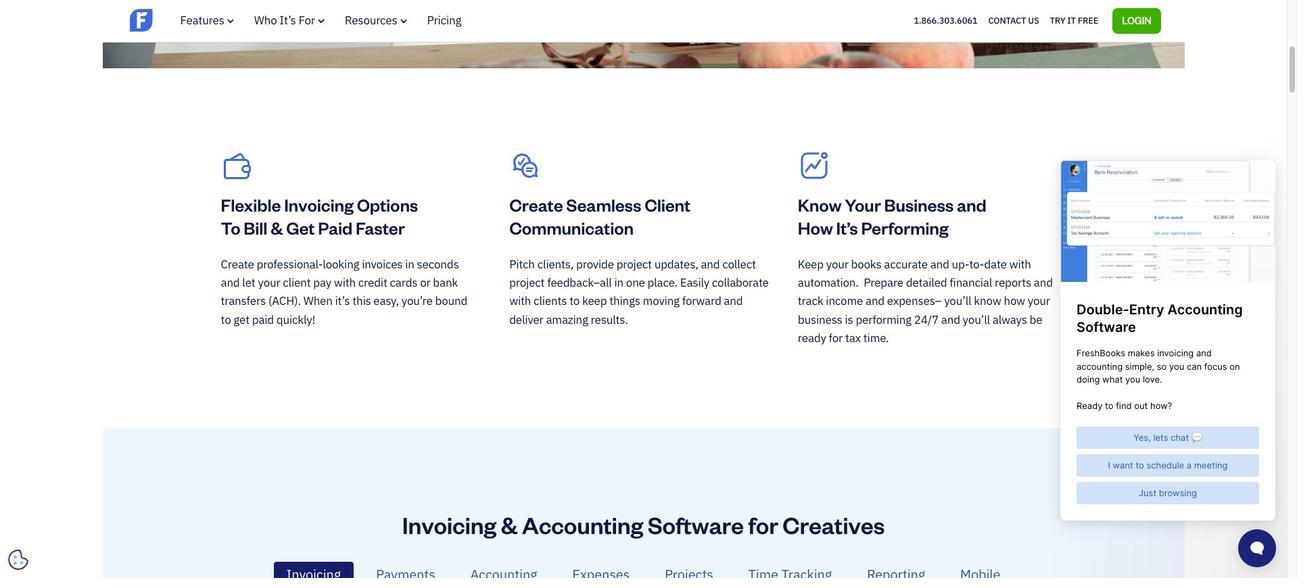 Task type: describe. For each thing, give the bounding box(es) containing it.
create for create seamless client communication
[[510, 193, 563, 215]]

24/7
[[914, 312, 939, 327]]

in inside pitch clients, provide project updates, and collect project feedback–all in one place. easily collaborate with clients to keep things moving forward and deliver amazing results.
[[615, 275, 624, 290]]

performing
[[856, 312, 912, 327]]

seamless
[[566, 193, 642, 215]]

create professional-looking invoices in seconds and let your client pay with credit cards or bank transfers (ach). when it's this easy, you're bound to get paid quickly!
[[221, 257, 467, 327]]

is
[[845, 312, 854, 327]]

who it's for link
[[254, 13, 325, 28]]

how
[[798, 216, 833, 238]]

keep
[[798, 257, 824, 272]]

try it free
[[1050, 15, 1099, 26]]

& inside flexible invoicing options to bill & get paid faster
[[271, 216, 283, 238]]

and up 'easily'
[[701, 257, 720, 272]]

accurate
[[884, 257, 928, 272]]

1 vertical spatial &
[[501, 510, 518, 540]]

creatives
[[783, 510, 885, 540]]

collaborate
[[712, 275, 769, 290]]

2 vertical spatial your
[[1028, 294, 1050, 309]]

1.866.303.6061
[[914, 15, 978, 26]]

and right "reports"
[[1034, 275, 1053, 290]]

in inside the create professional-looking invoices in seconds and let your client pay with credit cards or bank transfers (ach). when it's this easy, you're bound to get paid quickly!
[[405, 257, 415, 272]]

resources
[[345, 13, 397, 28]]

and down the collaborate
[[724, 294, 743, 309]]

be
[[1030, 312, 1043, 327]]

quickly!
[[277, 312, 315, 327]]

who
[[254, 13, 277, 28]]

communication
[[510, 216, 634, 238]]

client
[[645, 193, 691, 215]]

things
[[610, 294, 641, 309]]

seconds
[[417, 257, 459, 272]]

1 horizontal spatial your
[[826, 257, 849, 272]]

this
[[353, 294, 371, 309]]

let
[[242, 275, 255, 290]]

create for create professional-looking invoices in seconds and let your client pay with credit cards or bank transfers (ach). when it's this easy, you're bound to get paid quickly!
[[221, 257, 254, 272]]

easily
[[680, 275, 710, 290]]

freshbooks logo image
[[130, 7, 234, 33]]

and inside the create professional-looking invoices in seconds and let your client pay with credit cards or bank transfers (ach). when it's this easy, you're bound to get paid quickly!
[[221, 275, 240, 290]]

0 vertical spatial you'll
[[944, 294, 972, 309]]

invoices
[[362, 257, 403, 272]]

income
[[826, 294, 863, 309]]

us
[[1028, 15, 1039, 26]]

pay
[[313, 275, 331, 290]]

options
[[357, 193, 418, 215]]

business
[[798, 312, 843, 327]]

financial
[[950, 275, 993, 290]]

to inside pitch clients, provide project updates, and collect project feedback–all in one place. easily collaborate with clients to keep things moving forward and deliver amazing results.
[[570, 294, 580, 309]]

contact
[[989, 15, 1027, 26]]

free
[[1078, 15, 1099, 26]]

faster
[[356, 216, 405, 238]]

for
[[299, 13, 315, 28]]

clients,
[[538, 257, 574, 272]]

transfers
[[221, 294, 266, 309]]

1.866.303.6061 link
[[914, 15, 978, 26]]

to-
[[970, 257, 985, 272]]

how
[[1004, 294, 1026, 309]]

bill
[[244, 216, 267, 238]]

cookie preferences image
[[8, 550, 28, 570]]

updates,
[[655, 257, 699, 272]]

feedback–all
[[547, 275, 612, 290]]

who it's for
[[254, 13, 315, 28]]

1 vertical spatial invoicing
[[402, 510, 497, 540]]

contact us link
[[989, 12, 1039, 30]]

tax
[[846, 331, 861, 346]]

invoicing & accounting software for creatives
[[402, 510, 885, 540]]

try it free link
[[1050, 12, 1099, 30]]

keep
[[582, 294, 607, 309]]

or
[[420, 275, 431, 290]]

books
[[851, 257, 882, 272]]

your inside the create professional-looking invoices in seconds and let your client pay with credit cards or bank transfers (ach). when it's this easy, you're bound to get paid quickly!
[[258, 275, 280, 290]]

know
[[798, 193, 842, 215]]

expenses–
[[887, 294, 942, 309]]

to
[[221, 216, 240, 238]]

deliver
[[510, 312, 544, 327]]

(ach).
[[268, 294, 301, 309]]

to inside the create professional-looking invoices in seconds and let your client pay with credit cards or bank transfers (ach). when it's this easy, you're bound to get paid quickly!
[[221, 312, 231, 327]]



Task type: locate. For each thing, give the bounding box(es) containing it.
track
[[798, 294, 824, 309]]

software
[[648, 510, 744, 540]]

bank
[[433, 275, 458, 290]]

with up it's
[[334, 275, 356, 290]]

it's
[[335, 294, 350, 309]]

to left get
[[221, 312, 231, 327]]

login
[[1122, 14, 1152, 26]]

0 vertical spatial project
[[617, 257, 652, 272]]

and inside the "know your business and how it's performing"
[[957, 193, 987, 215]]

for inside keep your books accurate and up-to-date with automation.  prepare detailed financial reports and track income and expenses– you'll know how your business is performing 24/7 and you'll always be ready for tax time.
[[829, 331, 843, 346]]

client
[[283, 275, 311, 290]]

time.
[[864, 331, 889, 346]]

business
[[885, 193, 954, 215]]

your
[[826, 257, 849, 272], [258, 275, 280, 290], [1028, 294, 1050, 309]]

ready
[[798, 331, 827, 346]]

0 horizontal spatial for
[[749, 510, 778, 540]]

to
[[570, 294, 580, 309], [221, 312, 231, 327]]

1 vertical spatial in
[[615, 275, 624, 290]]

reports
[[995, 275, 1032, 290]]

1 horizontal spatial with
[[510, 294, 531, 309]]

amazing
[[546, 312, 588, 327]]

1 vertical spatial you'll
[[963, 312, 990, 327]]

paid
[[252, 312, 274, 327]]

0 vertical spatial to
[[570, 294, 580, 309]]

pitch
[[510, 257, 535, 272]]

with inside pitch clients, provide project updates, and collect project feedback–all in one place. easily collaborate with clients to keep things moving forward and deliver amazing results.
[[510, 294, 531, 309]]

you'll down know
[[963, 312, 990, 327]]

pricing link
[[427, 13, 462, 28]]

one
[[626, 275, 645, 290]]

create inside the create professional-looking invoices in seconds and let your client pay with credit cards or bank transfers (ach). when it's this easy, you're bound to get paid quickly!
[[221, 257, 254, 272]]

login link
[[1113, 8, 1161, 34]]

always
[[993, 312, 1027, 327]]

results.
[[591, 312, 628, 327]]

and left let
[[221, 275, 240, 290]]

cards
[[390, 275, 418, 290]]

with up "reports"
[[1010, 257, 1031, 272]]

with inside keep your books accurate and up-to-date with automation.  prepare detailed financial reports and track income and expenses– you'll know how your business is performing 24/7 and you'll always be ready for tax time.
[[1010, 257, 1031, 272]]

professional-
[[257, 257, 323, 272]]

when
[[304, 294, 333, 309]]

create up communication
[[510, 193, 563, 215]]

0 horizontal spatial project
[[510, 275, 545, 290]]

0 horizontal spatial &
[[271, 216, 283, 238]]

cookie consent banner dialog
[[10, 412, 213, 568]]

your right let
[[258, 275, 280, 290]]

it's down your at the right of page
[[837, 216, 858, 238]]

create up let
[[221, 257, 254, 272]]

easy,
[[374, 294, 399, 309]]

1 vertical spatial it's
[[837, 216, 858, 238]]

1 vertical spatial with
[[334, 275, 356, 290]]

you'll down 'financial'
[[944, 294, 972, 309]]

&
[[271, 216, 283, 238], [501, 510, 518, 540]]

invoicing
[[284, 193, 354, 215], [402, 510, 497, 540]]

1 vertical spatial project
[[510, 275, 545, 290]]

0 horizontal spatial invoicing
[[284, 193, 354, 215]]

2 horizontal spatial your
[[1028, 294, 1050, 309]]

keep your books accurate and up-to-date with automation.  prepare detailed financial reports and track income and expenses– you'll know how your business is performing 24/7 and you'll always be ready for tax time.
[[798, 257, 1053, 346]]

contact us
[[989, 15, 1039, 26]]

in left one
[[615, 275, 624, 290]]

provide
[[576, 257, 614, 272]]

performing
[[861, 216, 949, 238]]

project up one
[[617, 257, 652, 272]]

accounting
[[522, 510, 643, 540]]

1 vertical spatial create
[[221, 257, 254, 272]]

with
[[1010, 257, 1031, 272], [334, 275, 356, 290], [510, 294, 531, 309]]

get
[[234, 312, 250, 327]]

know
[[974, 294, 1002, 309]]

with inside the create professional-looking invoices in seconds and let your client pay with credit cards or bank transfers (ach). when it's this easy, you're bound to get paid quickly!
[[334, 275, 356, 290]]

0 horizontal spatial to
[[221, 312, 231, 327]]

prepare
[[864, 275, 904, 290]]

0 vertical spatial it's
[[280, 13, 296, 28]]

you'll
[[944, 294, 972, 309], [963, 312, 990, 327]]

0 vertical spatial invoicing
[[284, 193, 354, 215]]

and right the business
[[957, 193, 987, 215]]

it's left the for
[[280, 13, 296, 28]]

project down pitch
[[510, 275, 545, 290]]

for
[[829, 331, 843, 346], [749, 510, 778, 540]]

it
[[1068, 15, 1076, 26]]

flexible
[[221, 193, 281, 215]]

your right keep on the top right
[[826, 257, 849, 272]]

1 horizontal spatial &
[[501, 510, 518, 540]]

1 horizontal spatial invoicing
[[402, 510, 497, 540]]

for left the "tax" at the right of the page
[[829, 331, 843, 346]]

1 horizontal spatial for
[[829, 331, 843, 346]]

detailed
[[906, 275, 947, 290]]

1 vertical spatial your
[[258, 275, 280, 290]]

features
[[180, 13, 224, 28]]

create
[[510, 193, 563, 215], [221, 257, 254, 272]]

moving
[[643, 294, 680, 309]]

and down prepare
[[866, 294, 885, 309]]

0 vertical spatial your
[[826, 257, 849, 272]]

0 horizontal spatial your
[[258, 275, 280, 290]]

pricing
[[427, 13, 462, 28]]

looking
[[323, 257, 359, 272]]

with up deliver
[[510, 294, 531, 309]]

in up cards
[[405, 257, 415, 272]]

0 horizontal spatial it's
[[280, 13, 296, 28]]

1 horizontal spatial project
[[617, 257, 652, 272]]

0 vertical spatial for
[[829, 331, 843, 346]]

collect
[[723, 257, 756, 272]]

1 horizontal spatial create
[[510, 193, 563, 215]]

resources link
[[345, 13, 407, 28]]

0 vertical spatial &
[[271, 216, 283, 238]]

flexible invoicing options to bill & get paid faster
[[221, 193, 418, 238]]

1 horizontal spatial to
[[570, 294, 580, 309]]

forward
[[682, 294, 722, 309]]

0 vertical spatial in
[[405, 257, 415, 272]]

place.
[[648, 275, 678, 290]]

and right 24/7
[[942, 312, 961, 327]]

and
[[957, 193, 987, 215], [701, 257, 720, 272], [931, 257, 950, 272], [221, 275, 240, 290], [1034, 275, 1053, 290], [724, 294, 743, 309], [866, 294, 885, 309], [942, 312, 961, 327]]

your
[[845, 193, 881, 215]]

0 horizontal spatial with
[[334, 275, 356, 290]]

try
[[1050, 15, 1066, 26]]

1 horizontal spatial it's
[[837, 216, 858, 238]]

2 horizontal spatial with
[[1010, 257, 1031, 272]]

0 vertical spatial with
[[1010, 257, 1031, 272]]

you're
[[402, 294, 433, 309]]

your up be
[[1028, 294, 1050, 309]]

it's inside the "know your business and how it's performing"
[[837, 216, 858, 238]]

1 vertical spatial for
[[749, 510, 778, 540]]

2 vertical spatial with
[[510, 294, 531, 309]]

paid
[[318, 216, 353, 238]]

0 vertical spatial create
[[510, 193, 563, 215]]

know your business and how it's performing
[[798, 193, 987, 238]]

up-
[[952, 257, 970, 272]]

in
[[405, 257, 415, 272], [615, 275, 624, 290]]

0 horizontal spatial create
[[221, 257, 254, 272]]

pitch clients, provide project updates, and collect project feedback–all in one place. easily collaborate with clients to keep things moving forward and deliver amazing results.
[[510, 257, 769, 327]]

get
[[286, 216, 315, 238]]

credit
[[358, 275, 387, 290]]

1 vertical spatial to
[[221, 312, 231, 327]]

to down feedback–all
[[570, 294, 580, 309]]

for right software
[[749, 510, 778, 540]]

0 horizontal spatial in
[[405, 257, 415, 272]]

create inside create seamless client communication
[[510, 193, 563, 215]]

1 horizontal spatial in
[[615, 275, 624, 290]]

date
[[985, 257, 1007, 272]]

and left up-
[[931, 257, 950, 272]]

create seamless client communication
[[510, 193, 691, 238]]

clients
[[534, 294, 567, 309]]

invoicing inside flexible invoicing options to bill & get paid faster
[[284, 193, 354, 215]]

bound
[[435, 294, 467, 309]]



Task type: vqa. For each thing, say whether or not it's contained in the screenshot.
the in within the Pitch clients, provide project updates, and collect project feedback–all in one place. Easily collaborate with clients to keep things moving forward and deliver amazing results.
yes



